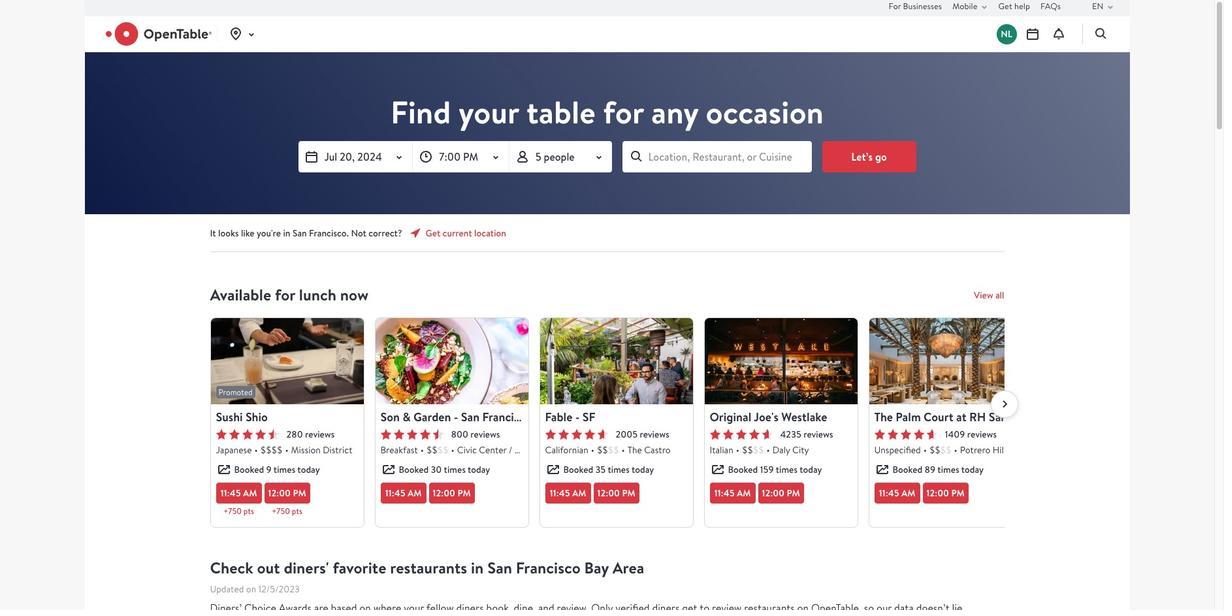 Task type: locate. For each thing, give the bounding box(es) containing it.
1 pts from the left
[[244, 506, 254, 517]]

today down the castro
[[632, 464, 654, 476]]

11:45
[[220, 487, 241, 500], [385, 487, 406, 500], [550, 487, 570, 500], [715, 487, 735, 500], [879, 487, 900, 500]]

bay
[[585, 557, 609, 579]]

booked left 9
[[234, 464, 264, 476]]

francisco up 800 reviews
[[483, 409, 531, 425]]

- up "800"
[[454, 409, 458, 425]]

5 times from the left
[[938, 464, 960, 476]]

booked down van
[[564, 464, 594, 476]]

5 12:00 from the left
[[927, 487, 950, 500]]

pm down 'booked 9 times today'
[[293, 487, 306, 500]]

4.5 stars image for shio
[[216, 429, 279, 440]]

potrero hill / dogpatch
[[961, 444, 1054, 456]]

12:00
[[268, 487, 291, 500], [433, 487, 456, 500], [597, 487, 620, 500], [762, 487, 785, 500], [927, 487, 950, 500]]

the down 2005 reviews
[[628, 444, 642, 456]]

0 horizontal spatial get
[[426, 227, 441, 239]]

11:45 am down breakfast
[[385, 487, 422, 500]]

$$ up booked 30 times today
[[438, 444, 449, 456]]

1 11:45 am from the left
[[385, 487, 422, 500]]

+750 left 12:00 pm +750 pts
[[224, 506, 242, 517]]

$$ up the 35
[[597, 444, 608, 456]]

11:45 am link down breakfast
[[381, 483, 426, 504]]

jul
[[324, 150, 337, 164]]

$$ $$ up booked 89 times today
[[930, 444, 952, 456]]

4.7 stars image
[[545, 429, 608, 440], [875, 429, 937, 440]]

11:45 am
[[385, 487, 422, 500], [550, 487, 587, 500], [715, 487, 751, 500], [879, 487, 916, 500]]

2005
[[616, 429, 638, 440]]

you're
[[257, 227, 281, 239]]

for left any on the top
[[603, 91, 644, 134]]

0 horizontal spatial +750
[[224, 506, 242, 517]]

0 horizontal spatial pts
[[244, 506, 254, 517]]

reviews for original joe's westlake
[[804, 429, 834, 440]]

1 vertical spatial get
[[426, 227, 441, 239]]

11:45 am down italian
[[715, 487, 751, 500]]

1 horizontal spatial in
[[471, 557, 484, 579]]

11:45 inside "11:45 am +750 pts"
[[220, 487, 241, 500]]

1409
[[945, 429, 966, 440]]

get for get help
[[999, 0, 1013, 11]]

pts for pm
[[292, 506, 302, 517]]

original joe's westlake
[[710, 409, 828, 425]]

booked left 30
[[399, 464, 429, 476]]

1 horizontal spatial 4.5 stars image
[[381, 429, 443, 440]]

3 times from the left
[[608, 464, 630, 476]]

89
[[925, 464, 936, 476]]

11:45 for fable
[[550, 487, 570, 500]]

a photo of sushi shio restaurant image
[[211, 318, 364, 405]]

11:45 am link for the
[[875, 483, 920, 504]]

4 am from the left
[[737, 487, 751, 500]]

4 today from the left
[[800, 464, 822, 476]]

0 vertical spatial for
[[603, 91, 644, 134]]

1 horizontal spatial the
[[875, 409, 893, 425]]

pts left 12:00 pm +750 pts
[[244, 506, 254, 517]]

6 $$ from the left
[[753, 444, 764, 456]]

today for shio
[[298, 464, 320, 476]]

2 - from the left
[[576, 409, 580, 425]]

booked
[[234, 464, 264, 476], [399, 464, 429, 476], [564, 464, 594, 476], [728, 464, 758, 476], [893, 464, 923, 476]]

- left sf
[[576, 409, 580, 425]]

4 booked from the left
[[728, 464, 758, 476]]

3 12:00 pm from the left
[[762, 487, 800, 500]]

+750 inside "11:45 am +750 pts"
[[224, 506, 242, 517]]

1 $$ $$ from the left
[[427, 444, 449, 456]]

today for palm
[[962, 464, 984, 476]]

5
[[536, 150, 542, 164]]

4 12:00 pm link from the left
[[758, 483, 804, 504]]

am down booked 30 times today
[[408, 487, 422, 500]]

people
[[544, 150, 575, 164]]

None field
[[622, 141, 812, 173]]

times for &
[[444, 464, 466, 476]]

12:00 pm for garden
[[433, 487, 471, 500]]

the left the palm
[[875, 409, 893, 425]]

reviews up mission district
[[305, 429, 335, 440]]

am down booked 159 times today
[[737, 487, 751, 500]]

12:00 pm down booked 35 times today
[[597, 487, 636, 500]]

1 reviews from the left
[[305, 429, 335, 440]]

2 4.5 stars image from the left
[[381, 429, 443, 440]]

the
[[875, 409, 893, 425], [628, 444, 642, 456]]

4.7 stars image up van
[[545, 429, 608, 440]]

12:00 down booked 35 times today
[[597, 487, 620, 500]]

0 horizontal spatial -
[[454, 409, 458, 425]]

11:45 am down californian
[[550, 487, 587, 500]]

$$ $$ for sf
[[597, 444, 619, 456]]

5 today from the left
[[962, 464, 984, 476]]

am inside "11:45 am +750 pts"
[[243, 487, 257, 500]]

times right 9
[[274, 464, 295, 476]]

12:00 pm link for shio
[[264, 483, 310, 504]]

1 / from the left
[[509, 444, 513, 456]]

pm for the palm court at rh san francisco
[[952, 487, 965, 500]]

pm down booked 30 times today
[[458, 487, 471, 500]]

pm down booked 159 times today
[[787, 487, 800, 500]]

$$ $$ up 30
[[427, 444, 449, 456]]

palm
[[896, 409, 921, 425]]

hill
[[993, 444, 1007, 456]]

12:00 pm link down 'booked 9 times today'
[[264, 483, 310, 504]]

2 booked from the left
[[399, 464, 429, 476]]

booked down unspecified
[[893, 464, 923, 476]]

1 horizontal spatial get
[[999, 0, 1013, 11]]

4 reviews from the left
[[804, 429, 834, 440]]

11:45 am link down unspecified
[[875, 483, 920, 504]]

2 12:00 pm from the left
[[597, 487, 636, 500]]

$$ down 1409
[[941, 444, 952, 456]]

1 4.7 stars image from the left
[[545, 429, 608, 440]]

1409 reviews
[[945, 429, 997, 440]]

11:45 down italian
[[715, 487, 735, 500]]

2 +750 from the left
[[272, 506, 290, 517]]

1 horizontal spatial 4.7 stars image
[[875, 429, 937, 440]]

11:45 am down unspecified
[[879, 487, 916, 500]]

mobile button
[[953, 0, 992, 16]]

4.5 stars image down "sushi shio"
[[216, 429, 279, 440]]

for left lunch
[[275, 284, 295, 306]]

3 $$ $$ from the left
[[742, 444, 764, 456]]

0 horizontal spatial 4.7 stars image
[[545, 429, 608, 440]]

daly city
[[773, 444, 809, 456]]

2 $$ from the left
[[438, 444, 449, 456]]

booked left 159
[[728, 464, 758, 476]]

occasion
[[706, 91, 824, 134]]

booked for -
[[564, 464, 594, 476]]

all
[[996, 290, 1005, 301]]

$$$$
[[261, 444, 283, 456]]

+750 for 12:00
[[272, 506, 290, 517]]

3 12:00 from the left
[[597, 487, 620, 500]]

11:45 down japanese
[[220, 487, 241, 500]]

12:00 pm link down booked 30 times today
[[429, 483, 475, 504]]

pm down booked 89 times today
[[952, 487, 965, 500]]

12:00 pm link for joe's
[[758, 483, 804, 504]]

faqs button
[[1041, 0, 1061, 16]]

12:00 pm link for &
[[429, 483, 475, 504]]

1 12:00 pm link from the left
[[264, 483, 310, 504]]

1 times from the left
[[274, 464, 295, 476]]

1 11:45 am link from the left
[[216, 483, 262, 504]]

am down 'booked 9 times today'
[[243, 487, 257, 500]]

pm down booked 35 times today
[[622, 487, 636, 500]]

1 - from the left
[[454, 409, 458, 425]]

3 12:00 pm link from the left
[[594, 483, 639, 504]]

5 booked from the left
[[893, 464, 923, 476]]

$$ up 159
[[753, 444, 764, 456]]

$$ right the ness
[[608, 444, 619, 456]]

12:00 down 'booked 9 times today'
[[268, 487, 291, 500]]

5 reviews from the left
[[968, 429, 997, 440]]

jul 20, 2024
[[324, 150, 382, 164]]

for
[[889, 0, 902, 11]]

in right restaurants in the bottom left of the page
[[471, 557, 484, 579]]

pm for fable - sf
[[622, 487, 636, 500]]

0 horizontal spatial /
[[509, 444, 513, 456]]

&
[[403, 409, 411, 425]]

today for -
[[632, 464, 654, 476]]

3 11:45 from the left
[[550, 487, 570, 500]]

12:00 down booked 30 times today
[[433, 487, 456, 500]]

2 12:00 from the left
[[433, 487, 456, 500]]

4 11:45 am link from the left
[[710, 483, 756, 504]]

reviews up center
[[471, 429, 500, 440]]

2 $$ $$ from the left
[[597, 444, 619, 456]]

20,
[[340, 150, 355, 164]]

go
[[876, 150, 887, 164]]

11:45 am for original
[[715, 487, 751, 500]]

4.5 stars image down &
[[381, 429, 443, 440]]

check
[[210, 557, 253, 579]]

$$ up booked 89 times today
[[930, 444, 941, 456]]

12:00 pm down booked 30 times today
[[433, 487, 471, 500]]

3 today from the left
[[632, 464, 654, 476]]

for businesses
[[889, 0, 942, 11]]

1 12:00 from the left
[[268, 487, 291, 500]]

12:00 for son & garden - san francisco
[[433, 487, 456, 500]]

am down booked 35 times today
[[572, 487, 587, 500]]

court
[[924, 409, 954, 425]]

times right 159
[[776, 464, 798, 476]]

am for son & garden - san francisco
[[408, 487, 422, 500]]

4.5 stars image
[[216, 429, 279, 440], [381, 429, 443, 440]]

-
[[454, 409, 458, 425], [576, 409, 580, 425]]

get left help
[[999, 0, 1013, 11]]

a photo of fable - sf restaurant image
[[540, 318, 693, 405]]

2 4.7 stars image from the left
[[875, 429, 937, 440]]

12:00 down booked 159 times today
[[762, 487, 785, 500]]

a photo of the palm court at rh san francisco restaurant image
[[870, 318, 1022, 405]]

+750 down 'booked 9 times today'
[[272, 506, 290, 517]]

4 $$ from the left
[[608, 444, 619, 456]]

pts
[[244, 506, 254, 517], [292, 506, 302, 517]]

garden
[[414, 409, 451, 425]]

4.7 stars image down the palm
[[875, 429, 937, 440]]

promoted
[[219, 388, 253, 397]]

/ right "hill"
[[1009, 444, 1012, 456]]

pm right 7:00
[[463, 150, 479, 164]]

3 / from the left
[[1009, 444, 1012, 456]]

times
[[274, 464, 295, 476], [444, 464, 466, 476], [608, 464, 630, 476], [776, 464, 798, 476], [938, 464, 960, 476]]

2 reviews from the left
[[471, 429, 500, 440]]

$$ $$ up booked 35 times today
[[597, 444, 619, 456]]

1 horizontal spatial -
[[576, 409, 580, 425]]

3 reviews from the left
[[640, 429, 670, 440]]

am for the palm court at rh san francisco
[[902, 487, 916, 500]]

+750 inside 12:00 pm +750 pts
[[272, 506, 290, 517]]

1 horizontal spatial pts
[[292, 506, 302, 517]]

son
[[381, 409, 400, 425]]

$$ $$ for garden
[[427, 444, 449, 456]]

1 vertical spatial the
[[628, 444, 642, 456]]

francisco
[[483, 409, 531, 425], [1011, 409, 1059, 425], [516, 557, 581, 579]]

1 booked from the left
[[234, 464, 264, 476]]

2 11:45 am from the left
[[550, 487, 587, 500]]

reviews up potrero
[[968, 429, 997, 440]]

times right the 35
[[608, 464, 630, 476]]

11:45 am link down japanese
[[216, 483, 262, 504]]

11:45 am for the
[[879, 487, 916, 500]]

$$
[[427, 444, 438, 456], [438, 444, 449, 456], [597, 444, 608, 456], [608, 444, 619, 456], [742, 444, 753, 456], [753, 444, 764, 456], [930, 444, 941, 456], [941, 444, 952, 456]]

/
[[509, 444, 513, 456], [566, 444, 570, 456], [1009, 444, 1012, 456]]

2 am from the left
[[408, 487, 422, 500]]

11:45 down californian
[[550, 487, 570, 500]]

today for &
[[468, 464, 490, 476]]

4 11:45 from the left
[[715, 487, 735, 500]]

2 horizontal spatial /
[[1009, 444, 1012, 456]]

times right 30
[[444, 464, 466, 476]]

/ left van
[[566, 444, 570, 456]]

today down mission on the bottom of the page
[[298, 464, 320, 476]]

times for -
[[608, 464, 630, 476]]

3 11:45 am link from the left
[[545, 483, 591, 504]]

$$ $$ for westlake
[[742, 444, 764, 456]]

in right you're
[[283, 227, 290, 239]]

2 times from the left
[[444, 464, 466, 476]]

times right 89
[[938, 464, 960, 476]]

/ for the palm court at rh san francisco
[[1009, 444, 1012, 456]]

today down city at the bottom right of page
[[800, 464, 822, 476]]

times for joe's
[[776, 464, 798, 476]]

2 11:45 am link from the left
[[381, 483, 426, 504]]

get left current on the left of page
[[426, 227, 441, 239]]

11:45 am link down italian
[[710, 483, 756, 504]]

pts inside 12:00 pm +750 pts
[[292, 506, 302, 517]]

1 11:45 from the left
[[220, 487, 241, 500]]

get current location
[[426, 227, 506, 239]]

12:00 pm link down booked 35 times today
[[594, 483, 639, 504]]

5 11:45 am link from the left
[[875, 483, 920, 504]]

4 12:00 from the left
[[762, 487, 785, 500]]

fable - sf
[[545, 409, 596, 425]]

$$ $$ down 4.8 stars image
[[742, 444, 764, 456]]

/ for son & garden - san francisco
[[509, 444, 513, 456]]

5 am from the left
[[902, 487, 916, 500]]

0 vertical spatial in
[[283, 227, 290, 239]]

11:45 am link for fable
[[545, 483, 591, 504]]

$$ up 30
[[427, 444, 438, 456]]

1 +750 from the left
[[224, 506, 242, 517]]

pts down 'booked 9 times today'
[[292, 506, 302, 517]]

any
[[652, 91, 699, 134]]

2 11:45 from the left
[[385, 487, 406, 500]]

the for the castro
[[628, 444, 642, 456]]

1 horizontal spatial for
[[603, 91, 644, 134]]

11:45 down unspecified
[[879, 487, 900, 500]]

booked 89 times today
[[893, 464, 984, 476]]

7:00 pm
[[439, 150, 479, 164]]

5 11:45 from the left
[[879, 487, 900, 500]]

booked 35 times today
[[564, 464, 654, 476]]

0 horizontal spatial for
[[275, 284, 295, 306]]

today down potrero
[[962, 464, 984, 476]]

reviews
[[305, 429, 335, 440], [471, 429, 500, 440], [640, 429, 670, 440], [804, 429, 834, 440], [968, 429, 997, 440]]

0 horizontal spatial the
[[628, 444, 642, 456]]

1 vertical spatial for
[[275, 284, 295, 306]]

reviews for son & garden - san francisco
[[471, 429, 500, 440]]

0 vertical spatial the
[[875, 409, 893, 425]]

booked 9 times today
[[234, 464, 320, 476]]

businesses
[[904, 0, 942, 11]]

reviews up castro
[[640, 429, 670, 440]]

12:00 pm link down booked 89 times today
[[923, 483, 969, 504]]

pts inside "11:45 am +750 pts"
[[244, 506, 254, 517]]

1 today from the left
[[298, 464, 320, 476]]

4 $$ $$ from the left
[[930, 444, 952, 456]]

12:00 inside 12:00 pm +750 pts
[[268, 487, 291, 500]]

dogpatch
[[1014, 444, 1054, 456]]

1 horizontal spatial /
[[566, 444, 570, 456]]

today down civic
[[468, 464, 490, 476]]

4 12:00 pm from the left
[[927, 487, 965, 500]]

12:00 down booked 89 times today
[[927, 487, 950, 500]]

11:45 for original
[[715, 487, 735, 500]]

0 vertical spatial get
[[999, 0, 1013, 11]]

+750 for 11:45
[[224, 506, 242, 517]]

$$ down 4.8 stars image
[[742, 444, 753, 456]]

1 12:00 pm from the left
[[433, 487, 471, 500]]

am down booked 89 times today
[[902, 487, 916, 500]]

booked for joe's
[[728, 464, 758, 476]]

4235 reviews
[[781, 429, 834, 440]]

pm for original joe's westlake
[[787, 487, 800, 500]]

booked for &
[[399, 464, 429, 476]]

4 times from the left
[[776, 464, 798, 476]]

0 horizontal spatial in
[[283, 227, 290, 239]]

3 11:45 am from the left
[[715, 487, 751, 500]]

correct?
[[369, 227, 402, 239]]

11:45 am link for son
[[381, 483, 426, 504]]

11:45 am link down californian
[[545, 483, 591, 504]]

4 11:45 am from the left
[[879, 487, 916, 500]]

pm
[[463, 150, 479, 164], [293, 487, 306, 500], [458, 487, 471, 500], [622, 487, 636, 500], [787, 487, 800, 500], [952, 487, 965, 500]]

0 horizontal spatial 4.5 stars image
[[216, 429, 279, 440]]

2 today from the left
[[468, 464, 490, 476]]

3 booked from the left
[[564, 464, 594, 476]]

12:00 pm down booked 89 times today
[[927, 487, 965, 500]]

1 am from the left
[[243, 487, 257, 500]]

en
[[1093, 0, 1104, 11]]

bell icon image
[[1051, 26, 1067, 42]]

1 4.5 stars image from the left
[[216, 429, 279, 440]]

1 horizontal spatial +750
[[272, 506, 290, 517]]

11:45 down breakfast
[[385, 487, 406, 500]]

5 12:00 pm link from the left
[[923, 483, 969, 504]]

/ left hayes
[[509, 444, 513, 456]]

12:00 pm down booked 159 times today
[[762, 487, 800, 500]]

updated on 12/5/2023
[[210, 584, 300, 595]]

district
[[323, 444, 353, 456]]

2 pts from the left
[[292, 506, 302, 517]]

center
[[479, 444, 507, 456]]

your
[[459, 91, 519, 134]]

2 12:00 pm link from the left
[[429, 483, 475, 504]]

it looks like you're in san francisco. not correct?
[[210, 227, 402, 239]]

12:00 pm link down booked 159 times today
[[758, 483, 804, 504]]

japanese
[[216, 444, 252, 456]]

californian
[[545, 444, 589, 456]]

3 am from the left
[[572, 487, 587, 500]]

reviews down westlake
[[804, 429, 834, 440]]

800 reviews
[[451, 429, 500, 440]]



Task type: describe. For each thing, give the bounding box(es) containing it.
for businesses button
[[889, 0, 942, 16]]

12:00 pm link for palm
[[923, 483, 969, 504]]

Please input a Location, Restaurant or Cuisine field
[[622, 141, 812, 173]]

get help button
[[999, 0, 1031, 16]]

looks
[[218, 227, 239, 239]]

11:45 am for fable
[[550, 487, 587, 500]]

view all link
[[974, 289, 1005, 302]]

mission district
[[291, 444, 353, 456]]

calendar icon image
[[1025, 26, 1041, 42]]

7 $$ from the left
[[930, 444, 941, 456]]

civic
[[457, 444, 477, 456]]

11:45 am link for original
[[710, 483, 756, 504]]

now
[[340, 284, 369, 306]]

2 / from the left
[[566, 444, 570, 456]]

get current location button
[[408, 225, 506, 241]]

4235
[[781, 429, 802, 440]]

faqs
[[1041, 0, 1061, 11]]

4.7 stars image for -
[[545, 429, 608, 440]]

updated
[[210, 584, 244, 595]]

castro
[[644, 444, 671, 456]]

reviews for the palm court at rh san francisco
[[968, 429, 997, 440]]

nl button
[[997, 24, 1017, 44]]

today for joe's
[[800, 464, 822, 476]]

3 $$ from the left
[[597, 444, 608, 456]]

let's
[[852, 150, 873, 164]]

12:00 pm for sf
[[597, 487, 636, 500]]

available for lunch now
[[210, 284, 369, 306]]

valley
[[541, 444, 564, 456]]

italian
[[710, 444, 734, 456]]

11:45 am +750 pts
[[220, 487, 257, 517]]

12:00 pm for court
[[927, 487, 965, 500]]

sushi shio
[[216, 409, 268, 425]]

booked 159 times today
[[728, 464, 822, 476]]

current
[[443, 227, 472, 239]]

280
[[287, 429, 303, 440]]

the castro
[[628, 444, 671, 456]]

2024
[[357, 150, 382, 164]]

11:45 am for son
[[385, 487, 422, 500]]

am for fable - sf
[[572, 487, 587, 500]]

out
[[257, 557, 280, 579]]

times for palm
[[938, 464, 960, 476]]

reviews for sushi shio
[[305, 429, 335, 440]]

am for original joe's westlake
[[737, 487, 751, 500]]

francisco left bay
[[516, 557, 581, 579]]

11:45 for the
[[879, 487, 900, 500]]

pm inside 12:00 pm +750 pts
[[293, 487, 306, 500]]

9
[[266, 464, 272, 476]]

at
[[957, 409, 967, 425]]

find
[[391, 91, 451, 134]]

shio
[[246, 409, 268, 425]]

a photo of original joe's westlake restaurant image
[[705, 318, 858, 405]]

restaurants
[[390, 557, 467, 579]]

1 vertical spatial in
[[471, 557, 484, 579]]

potrero
[[961, 444, 991, 456]]

daly
[[773, 444, 791, 456]]

francisco up dogpatch at bottom
[[1011, 409, 1059, 425]]

mobile
[[953, 0, 978, 11]]

not
[[351, 227, 367, 239]]

hayes
[[515, 444, 539, 456]]

times for shio
[[274, 464, 295, 476]]

280 reviews
[[287, 429, 335, 440]]

11:45 for son
[[385, 487, 406, 500]]

help
[[1015, 0, 1031, 11]]

reviews for fable - sf
[[640, 429, 670, 440]]

opentable logo image
[[106, 22, 212, 46]]

check out diners' favorite restaurants in san francisco bay area
[[210, 557, 645, 579]]

159
[[760, 464, 774, 476]]

westlake
[[782, 409, 828, 425]]

nl
[[1001, 27, 1013, 40]]

find your table for any occasion
[[391, 91, 824, 134]]

lunch
[[299, 284, 337, 306]]

11:45 am link for sushi
[[216, 483, 262, 504]]

booked for shio
[[234, 464, 264, 476]]

favorite
[[333, 557, 387, 579]]

view
[[974, 290, 994, 301]]

pm for son & garden - san francisco
[[458, 487, 471, 500]]

12:00 for the palm court at rh san francisco
[[927, 487, 950, 500]]

sushi
[[216, 409, 243, 425]]

4.7 stars image for palm
[[875, 429, 937, 440]]

available
[[210, 284, 271, 306]]

5 $$ from the left
[[742, 444, 753, 456]]

unspecified
[[875, 444, 921, 456]]

4.5 stars image for &
[[381, 429, 443, 440]]

12:00 pm link for -
[[594, 483, 639, 504]]

2005 reviews
[[616, 429, 670, 440]]

table
[[527, 91, 596, 134]]

jul 20, 2024 button
[[298, 141, 413, 173]]

civic center / hayes valley / van ness
[[457, 444, 608, 456]]

pts for am
[[244, 506, 254, 517]]

the for the palm court at rh san francisco
[[875, 409, 893, 425]]

1 $$ from the left
[[427, 444, 438, 456]]

get help
[[999, 0, 1031, 11]]

12:00 pm +750 pts
[[268, 487, 306, 517]]

a photo of son & garden - san francisco restaurant image
[[375, 318, 528, 405]]

35
[[596, 464, 606, 476]]

original
[[710, 409, 752, 425]]

it
[[210, 227, 216, 239]]

like
[[241, 227, 255, 239]]

mission
[[291, 444, 321, 456]]

get for get current location
[[426, 227, 441, 239]]

12:00 for original joe's westlake
[[762, 487, 785, 500]]

search icon image
[[1094, 26, 1109, 42]]

booked for palm
[[893, 464, 923, 476]]

5 people
[[536, 150, 575, 164]]

4.8 stars image
[[710, 429, 773, 440]]

12:00 for fable - sf
[[597, 487, 620, 500]]

son & garden - san francisco
[[381, 409, 531, 425]]

let's go button
[[822, 141, 917, 173]]

en button
[[1093, 0, 1119, 16]]

8 $$ from the left
[[941, 444, 952, 456]]

800
[[451, 429, 469, 440]]

12:00 pm for westlake
[[762, 487, 800, 500]]

area
[[613, 557, 645, 579]]

12/5/2023
[[259, 584, 300, 595]]

$$ $$ for court
[[930, 444, 952, 456]]

van
[[572, 444, 587, 456]]

joe's
[[754, 409, 779, 425]]

the palm court at rh san francisco
[[875, 409, 1059, 425]]

on
[[246, 584, 256, 595]]

city
[[793, 444, 809, 456]]

sf
[[583, 409, 596, 425]]



Task type: vqa. For each thing, say whether or not it's contained in the screenshot.
2nd 1 star Image from the top Avatar photo for OpenTable Diner
no



